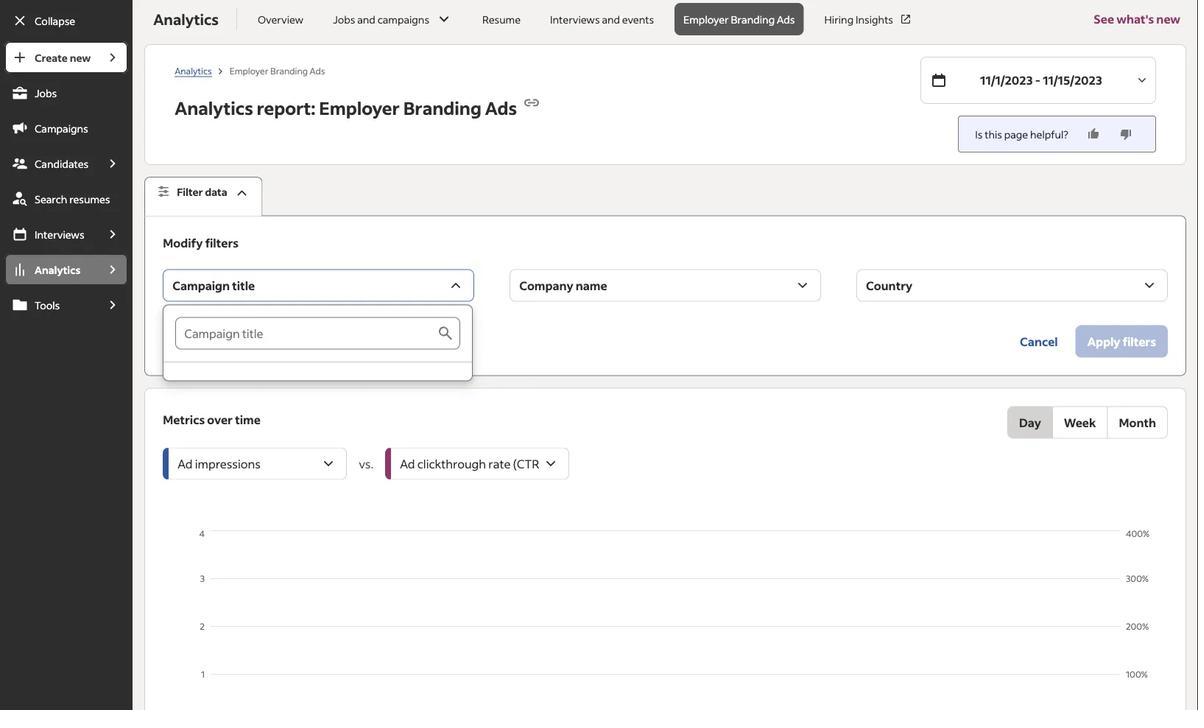 Task type: describe. For each thing, give the bounding box(es) containing it.
interviews for interviews and events
[[550, 13, 600, 26]]

country
[[866, 278, 913, 293]]

Campaign title field
[[175, 317, 437, 350]]

see
[[1094, 11, 1114, 27]]

search resumes
[[35, 192, 110, 205]]

interviews and events
[[550, 13, 654, 26]]

campaign title list box
[[164, 305, 472, 380]]

this page is helpful image
[[1086, 127, 1101, 141]]

11/1/2023
[[980, 73, 1033, 88]]

1 vertical spatial employer branding ads
[[230, 65, 325, 76]]

campaign title button
[[163, 269, 474, 302]]

what's
[[1117, 11, 1154, 27]]

clear all filters button
[[163, 325, 244, 358]]

11/15/2023
[[1043, 73, 1103, 88]]

filter data
[[177, 185, 227, 198]]

overview link
[[249, 3, 312, 35]]

jobs for jobs and campaigns
[[333, 13, 355, 26]]

1 vertical spatial branding
[[270, 65, 308, 76]]

search
[[35, 192, 67, 205]]

campaigns link
[[4, 112, 128, 144]]

vs.
[[359, 456, 374, 471]]

0 vertical spatial filters
[[205, 235, 239, 250]]

time
[[235, 412, 261, 427]]

campaign
[[172, 278, 230, 293]]

new inside see what's new button
[[1157, 11, 1181, 27]]

day
[[1019, 415, 1041, 430]]

jobs and campaigns button
[[324, 3, 462, 35]]

tools link
[[4, 289, 97, 321]]

country button
[[857, 269, 1168, 302]]

data
[[205, 185, 227, 198]]

1 horizontal spatial employer branding ads
[[684, 13, 795, 26]]

hiring insights link
[[816, 3, 921, 35]]

filters inside button
[[210, 334, 244, 349]]

is this page helpful?
[[975, 127, 1069, 141]]

and for jobs
[[357, 13, 375, 26]]

1 vertical spatial employer
[[230, 65, 268, 76]]

clear
[[163, 334, 193, 349]]

helpful?
[[1030, 127, 1069, 141]]

and for interviews
[[602, 13, 620, 26]]

11/1/2023 - 11/15/2023
[[980, 73, 1103, 88]]

see what's new button
[[1094, 0, 1181, 44]]

1 vertical spatial ads
[[310, 65, 325, 76]]

hiring insights
[[825, 13, 893, 26]]



Task type: vqa. For each thing, say whether or not it's contained in the screenshot.
the top applies
no



Task type: locate. For each thing, give the bounding box(es) containing it.
1 horizontal spatial interviews
[[550, 13, 600, 26]]

0 vertical spatial employer
[[684, 13, 729, 26]]

new right create on the left top of the page
[[70, 51, 91, 64]]

new
[[1157, 11, 1181, 27], [70, 51, 91, 64]]

candidates
[[35, 157, 89, 170]]

0 vertical spatial analytics link
[[175, 65, 212, 77]]

0 horizontal spatial new
[[70, 51, 91, 64]]

2 vertical spatial employer
[[319, 96, 400, 119]]

interviews inside 'menu bar'
[[35, 228, 84, 241]]

0 vertical spatial ads
[[777, 13, 795, 26]]

1 vertical spatial analytics link
[[4, 253, 97, 286]]

analytics
[[153, 10, 219, 29], [175, 65, 212, 76], [175, 96, 253, 119], [35, 263, 80, 276]]

resume link
[[474, 3, 530, 35]]

1 and from the left
[[357, 13, 375, 26]]

interviews down search resumes link
[[35, 228, 84, 241]]

menu bar
[[0, 41, 133, 710]]

events
[[622, 13, 654, 26]]

interviews for interviews
[[35, 228, 84, 241]]

employer up report:
[[230, 65, 268, 76]]

2 and from the left
[[602, 13, 620, 26]]

cancel
[[1020, 334, 1058, 349]]

1 vertical spatial filters
[[210, 334, 244, 349]]

report:
[[257, 96, 316, 119]]

region
[[163, 527, 1168, 710]]

interviews
[[550, 13, 600, 26], [35, 228, 84, 241]]

0 vertical spatial new
[[1157, 11, 1181, 27]]

collapse
[[35, 14, 75, 27]]

metrics
[[163, 412, 205, 427]]

employer right 'events'
[[684, 13, 729, 26]]

campaigns
[[378, 13, 429, 26]]

0 vertical spatial branding
[[731, 13, 775, 26]]

search resumes link
[[4, 183, 128, 215]]

2 horizontal spatial ads
[[777, 13, 795, 26]]

name
[[576, 278, 607, 293]]

jobs left campaigns
[[333, 13, 355, 26]]

ads
[[777, 13, 795, 26], [310, 65, 325, 76], [485, 96, 517, 119]]

ads left show shareable url icon
[[485, 96, 517, 119]]

company
[[519, 278, 573, 293]]

interviews link
[[4, 218, 97, 250]]

week
[[1064, 415, 1096, 430]]

filters right modify
[[205, 235, 239, 250]]

2 vertical spatial branding
[[403, 96, 482, 119]]

and left 'events'
[[602, 13, 620, 26]]

filter data button
[[145, 177, 263, 216]]

branding
[[731, 13, 775, 26], [270, 65, 308, 76], [403, 96, 482, 119]]

metrics over time
[[163, 412, 261, 427]]

analytics link
[[175, 65, 212, 77], [4, 253, 97, 286]]

0 horizontal spatial employer
[[230, 65, 268, 76]]

employer branding ads link
[[675, 3, 804, 35]]

jobs
[[333, 13, 355, 26], [35, 86, 57, 99]]

overview
[[258, 13, 304, 26]]

page
[[1004, 127, 1028, 141]]

1 vertical spatial jobs
[[35, 86, 57, 99]]

employer
[[684, 13, 729, 26], [230, 65, 268, 76], [319, 96, 400, 119]]

cancel button
[[1008, 325, 1070, 358]]

1 horizontal spatial and
[[602, 13, 620, 26]]

0 horizontal spatial jobs
[[35, 86, 57, 99]]

campaigns
[[35, 122, 88, 135]]

resume
[[482, 13, 521, 26]]

0 vertical spatial employer branding ads
[[684, 13, 795, 26]]

this page is not helpful image
[[1119, 127, 1134, 141]]

interviews left 'events'
[[550, 13, 600, 26]]

and
[[357, 13, 375, 26], [602, 13, 620, 26]]

2 horizontal spatial branding
[[731, 13, 775, 26]]

resumes
[[69, 192, 110, 205]]

and inside interviews and events link
[[602, 13, 620, 26]]

hiring
[[825, 13, 854, 26]]

employer right report:
[[319, 96, 400, 119]]

create new link
[[4, 41, 97, 74]]

collapse button
[[4, 4, 128, 37]]

candidates link
[[4, 147, 97, 180]]

modify filters
[[163, 235, 239, 250]]

new right what's at top
[[1157, 11, 1181, 27]]

1 horizontal spatial ads
[[485, 96, 517, 119]]

ads left hiring
[[777, 13, 795, 26]]

insights
[[856, 13, 893, 26]]

0 horizontal spatial ads
[[310, 65, 325, 76]]

0 horizontal spatial analytics link
[[4, 253, 97, 286]]

jobs inside button
[[333, 13, 355, 26]]

jobs for jobs
[[35, 86, 57, 99]]

and left campaigns
[[357, 13, 375, 26]]

jobs link
[[4, 77, 128, 109]]

1 horizontal spatial new
[[1157, 11, 1181, 27]]

tools
[[35, 298, 60, 312]]

menu bar containing create new
[[0, 41, 133, 710]]

create
[[35, 51, 68, 64]]

1 horizontal spatial employer
[[319, 96, 400, 119]]

0 horizontal spatial employer branding ads
[[230, 65, 325, 76]]

1 horizontal spatial jobs
[[333, 13, 355, 26]]

0 vertical spatial jobs
[[333, 13, 355, 26]]

show shareable url image
[[523, 94, 541, 112]]

clear all filters
[[163, 334, 244, 349]]

campaign title
[[172, 278, 255, 293]]

0 horizontal spatial branding
[[270, 65, 308, 76]]

interviews and events link
[[541, 3, 663, 35]]

filter
[[177, 185, 203, 198]]

jobs down create new link
[[35, 86, 57, 99]]

0 horizontal spatial and
[[357, 13, 375, 26]]

1 vertical spatial interviews
[[35, 228, 84, 241]]

all
[[195, 334, 208, 349]]

is
[[975, 127, 983, 141]]

over
[[207, 412, 233, 427]]

-
[[1035, 73, 1041, 88]]

company name
[[519, 278, 607, 293]]

1 horizontal spatial branding
[[403, 96, 482, 119]]

title
[[232, 278, 255, 293]]

0 horizontal spatial interviews
[[35, 228, 84, 241]]

new inside create new link
[[70, 51, 91, 64]]

2 horizontal spatial employer
[[684, 13, 729, 26]]

1 horizontal spatial analytics link
[[175, 65, 212, 77]]

filters right all
[[210, 334, 244, 349]]

see what's new
[[1094, 11, 1181, 27]]

2 vertical spatial ads
[[485, 96, 517, 119]]

0 vertical spatial interviews
[[550, 13, 600, 26]]

modify
[[163, 235, 203, 250]]

month
[[1119, 415, 1156, 430]]

1 vertical spatial new
[[70, 51, 91, 64]]

jobs and campaigns
[[333, 13, 429, 26]]

filters
[[205, 235, 239, 250], [210, 334, 244, 349]]

ads up the analytics report: employer branding ads
[[310, 65, 325, 76]]

company name button
[[510, 269, 821, 302]]

and inside jobs and campaigns button
[[357, 13, 375, 26]]

this
[[985, 127, 1002, 141]]

employer branding ads
[[684, 13, 795, 26], [230, 65, 325, 76]]

analytics report: employer branding ads
[[175, 96, 517, 119]]

create new
[[35, 51, 91, 64]]



